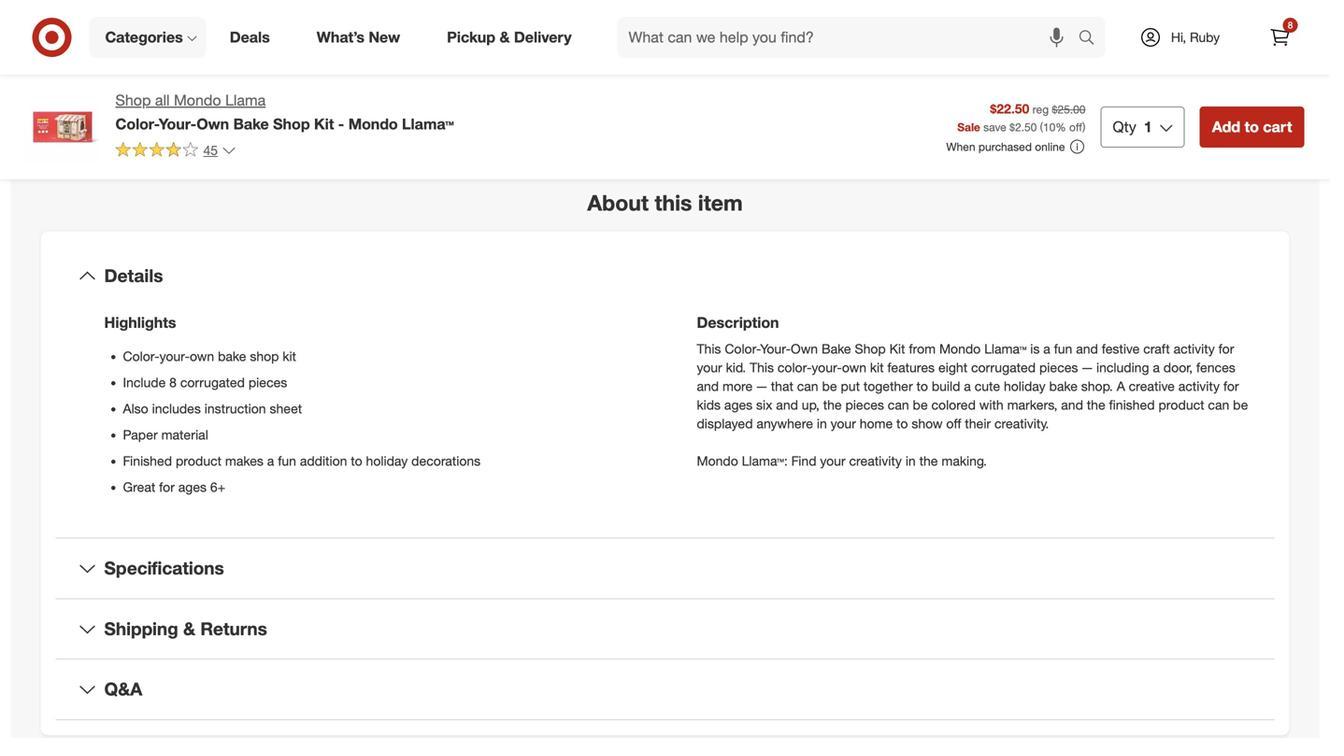 Task type: vqa. For each thing, say whether or not it's contained in the screenshot.
search button
yes



Task type: locate. For each thing, give the bounding box(es) containing it.
pieces down shop
[[249, 375, 287, 391]]

details button
[[56, 247, 1275, 306]]

off inside '$22.50 reg $25.00 sale save $ 2.50 ( 10 % off )'
[[1070, 120, 1083, 134]]

& inside 'dropdown button'
[[183, 619, 196, 640]]

llama™ inside this color-your-own bake shop kit from mondo llama™ is a fun and festive craft activity for your kid. this color-your-own kit features eight corrugated pieces — including a door, fences and more — that can be put together to build a cute holiday bake shop. a creative activity for kids ages six and up, the pieces can be colored with markers, and the finished product can be displayed anywhere in your home to show off their creativity.
[[985, 341, 1027, 357]]

material
[[161, 427, 208, 443]]

0 horizontal spatial —
[[757, 378, 768, 395]]

in
[[817, 416, 827, 432], [906, 453, 916, 470]]

can down the fences
[[1209, 397, 1230, 413]]

specifications button
[[56, 539, 1275, 599]]

your left kid. at the right of page
[[697, 360, 723, 376]]

what's new link
[[301, 17, 424, 58]]

own up color-
[[791, 341, 818, 357]]

be up show
[[913, 397, 928, 413]]

bake up put
[[822, 341, 852, 357]]

— up 'six'
[[757, 378, 768, 395]]

0 vertical spatial off
[[1070, 120, 1083, 134]]

2 vertical spatial your
[[821, 453, 846, 470]]

for down the fences
[[1224, 378, 1240, 395]]

more right show
[[312, 115, 346, 133]]

45 link
[[116, 141, 237, 163]]

image gallery element
[[26, 0, 643, 145]]

finished
[[123, 453, 172, 470]]

0 horizontal spatial this
[[697, 341, 721, 357]]

0 vertical spatial shop
[[116, 91, 151, 109]]

bake inside the shop all mondo llama color-your-own bake shop kit - mondo llama™
[[233, 115, 269, 133]]

%
[[1056, 120, 1067, 134]]

pickup & delivery
[[447, 28, 572, 46]]

reg
[[1033, 102, 1049, 117]]

1 horizontal spatial the
[[920, 453, 938, 470]]

include 8 corrugated pieces
[[123, 375, 287, 391]]

their
[[965, 416, 991, 432]]

ages left 6+
[[178, 479, 207, 496]]

fences
[[1197, 360, 1236, 376]]

0 vertical spatial —
[[1082, 360, 1093, 376]]

0 vertical spatial kit
[[314, 115, 334, 133]]

kit right show
[[314, 115, 334, 133]]

online
[[1036, 140, 1066, 154]]

can up up,
[[798, 378, 819, 395]]

0 vertical spatial fun
[[1055, 341, 1073, 357]]

to right add
[[1245, 118, 1260, 136]]

0 vertical spatial bake
[[218, 348, 246, 365]]

1 horizontal spatial can
[[888, 397, 910, 413]]

add to cart button
[[1201, 107, 1305, 148]]

0 horizontal spatial your-
[[159, 115, 197, 133]]

8
[[1288, 19, 1294, 31], [169, 375, 177, 391]]

1 horizontal spatial in
[[906, 453, 916, 470]]

fun inside this color-your-own bake shop kit from mondo llama™ is a fun and festive craft activity for your kid. this color-your-own kit features eight corrugated pieces — including a door, fences and more — that can be put together to build a cute holiday bake shop. a creative activity for kids ages six and up, the pieces can be colored with markers, and the finished product can be displayed anywhere in your home to show off their creativity.
[[1055, 341, 1073, 357]]

bake left shop
[[218, 348, 246, 365]]

creativity
[[850, 453, 902, 470]]

categories link
[[89, 17, 206, 58]]

off down colored
[[947, 416, 962, 432]]

own up include 8 corrugated pieces
[[190, 348, 214, 365]]

off right %
[[1070, 120, 1083, 134]]

mondo up the eight
[[940, 341, 981, 357]]

markers,
[[1008, 397, 1058, 413]]

0 horizontal spatial can
[[798, 378, 819, 395]]

for right the great
[[159, 479, 175, 496]]

kit right shop
[[283, 348, 296, 365]]

bake
[[233, 115, 269, 133], [822, 341, 852, 357]]

decorations
[[412, 453, 481, 470]]

ages up displayed
[[725, 397, 753, 413]]

0 horizontal spatial more
[[312, 115, 346, 133]]

door,
[[1164, 360, 1193, 376]]

1 vertical spatial -
[[338, 115, 344, 133]]

8 right ruby on the top right of the page
[[1288, 19, 1294, 31]]

1 horizontal spatial &
[[500, 28, 510, 46]]

a down craft
[[1153, 360, 1161, 376]]

activity down the fences
[[1179, 378, 1220, 395]]

paper
[[123, 427, 158, 443]]

0 horizontal spatial off
[[947, 416, 962, 432]]

llama™ left is
[[985, 341, 1027, 357]]

your- up 45 link
[[159, 115, 197, 133]]

holiday up markers,
[[1004, 378, 1046, 395]]

1 horizontal spatial your-
[[761, 341, 791, 357]]

bake down llama
[[233, 115, 269, 133]]

can down together
[[888, 397, 910, 413]]

fun left the addition
[[278, 453, 296, 470]]

- inside christmas bakery - he loves his new christmas bakery
[[512, 29, 516, 43]]

this right kid. at the right of page
[[750, 360, 774, 376]]

makes
[[225, 453, 264, 470]]

off
[[1070, 120, 1083, 134], [947, 416, 962, 432]]

find
[[792, 453, 817, 470]]

more inside this color-your-own bake shop kit from mondo llama™ is a fun and festive craft activity for your kid. this color-your-own kit features eight corrugated pieces — including a door, fences and more — that can be put together to build a cute holiday bake shop. a creative activity for kids ages six and up, the pieces can be colored with markers, and the finished product can be displayed anywhere in your home to show off their creativity.
[[723, 378, 753, 395]]

kit up together
[[871, 360, 884, 376]]

bakery
[[474, 29, 509, 43]]

& for shipping
[[183, 619, 196, 640]]

be down the fences
[[1234, 397, 1249, 413]]

be left put
[[823, 378, 838, 395]]

qty 1
[[1113, 118, 1153, 136]]

mondo llama™: find your creativity in the making.
[[697, 453, 988, 470]]

build
[[932, 378, 961, 395]]

0 vertical spatial activity
[[1174, 341, 1216, 357]]

0 horizontal spatial holiday
[[366, 453, 408, 470]]

1 horizontal spatial more
[[723, 378, 753, 395]]

0 vertical spatial llama™
[[402, 115, 454, 133]]

your- up color-
[[761, 341, 791, 357]]

1 vertical spatial more
[[723, 378, 753, 395]]

to right the addition
[[351, 453, 363, 470]]

and left the festive
[[1077, 341, 1099, 357]]

1 vertical spatial bake
[[822, 341, 852, 357]]

1 vertical spatial kit
[[890, 341, 906, 357]]

paper material
[[123, 427, 208, 443]]

own inside this color-your-own bake shop kit from mondo llama™ is a fun and festive craft activity for your kid. this color-your-own kit features eight corrugated pieces — including a door, fences and more — that can be put together to build a cute holiday bake shop. a creative activity for kids ages six and up, the pieces can be colored with markers, and the finished product can be displayed anywhere in your home to show off their creativity.
[[791, 341, 818, 357]]

about this item
[[588, 190, 743, 216]]

craft
[[1144, 341, 1171, 357]]

0 horizontal spatial your-
[[160, 348, 190, 365]]

1 horizontal spatial this
[[750, 360, 774, 376]]

1 horizontal spatial pieces
[[846, 397, 885, 413]]

christmas down messiah
[[372, 44, 423, 58]]

the left making.
[[920, 453, 938, 470]]

1 horizontal spatial own
[[791, 341, 818, 357]]

color- down all on the top left of the page
[[116, 115, 159, 133]]

1 horizontal spatial -
[[512, 29, 516, 43]]

1 horizontal spatial be
[[913, 397, 928, 413]]

to inside button
[[1245, 118, 1260, 136]]

1 horizontal spatial own
[[842, 360, 867, 376]]

0 vertical spatial bake
[[233, 115, 269, 133]]

llama™ right images
[[402, 115, 454, 133]]

and
[[1077, 341, 1099, 357], [697, 378, 719, 395], [777, 397, 799, 413], [1062, 397, 1084, 413]]

a
[[1117, 378, 1126, 395]]

0 vertical spatial your
[[697, 360, 723, 376]]

0 vertical spatial product
[[1159, 397, 1205, 413]]

1 vertical spatial bake
[[1050, 378, 1078, 395]]

0 horizontal spatial &
[[183, 619, 196, 640]]

0 horizontal spatial kit
[[314, 115, 334, 133]]

for up the fences
[[1219, 341, 1235, 357]]

the down shop.
[[1087, 397, 1106, 413]]

your left home
[[831, 416, 857, 432]]

$22.50 reg $25.00 sale save $ 2.50 ( 10 % off )
[[958, 101, 1086, 134]]

this down 'description'
[[697, 341, 721, 357]]

product down creative
[[1159, 397, 1205, 413]]

qty
[[1113, 118, 1137, 136]]

1 vertical spatial fun
[[278, 453, 296, 470]]

1 horizontal spatial off
[[1070, 120, 1083, 134]]

in down up,
[[817, 416, 827, 432]]

more down kid. at the right of page
[[723, 378, 753, 395]]

creativity.
[[995, 416, 1050, 432]]

0 vertical spatial more
[[312, 115, 346, 133]]

ages inside this color-your-own bake shop kit from mondo llama™ is a fun and festive craft activity for your kid. this color-your-own kit features eight corrugated pieces — including a door, fences and more — that can be put together to build a cute holiday bake shop. a creative activity for kids ages six and up, the pieces can be colored with markers, and the finished product can be displayed anywhere in your home to show off their creativity.
[[725, 397, 753, 413]]

0 vertical spatial in
[[817, 416, 827, 432]]

finished product makes a fun addition to holiday decorations
[[123, 453, 481, 470]]

deals link
[[214, 17, 293, 58]]

fun right is
[[1055, 341, 1073, 357]]

deals
[[230, 28, 270, 46]]

& for pickup
[[500, 28, 510, 46]]

0 vertical spatial holiday
[[1004, 378, 1046, 395]]

description
[[697, 314, 779, 332]]

-
[[512, 29, 516, 43], [338, 115, 344, 133]]

1 horizontal spatial shop
[[273, 115, 310, 133]]

own up put
[[842, 360, 867, 376]]

1 vertical spatial llama™
[[985, 341, 1027, 357]]

8 up includes
[[169, 375, 177, 391]]

0 vertical spatial your-
[[159, 115, 197, 133]]

sheet
[[270, 401, 302, 417]]

corrugated up the also includes instruction sheet
[[180, 375, 245, 391]]

0 horizontal spatial llama™
[[402, 115, 454, 133]]

2 vertical spatial shop
[[855, 341, 886, 357]]

1 vertical spatial off
[[947, 416, 962, 432]]

1 horizontal spatial llama™
[[985, 341, 1027, 357]]

pickup
[[447, 28, 496, 46]]

a
[[1044, 341, 1051, 357], [1153, 360, 1161, 376], [965, 378, 972, 395], [267, 453, 274, 470]]

1 horizontal spatial holiday
[[1004, 378, 1046, 395]]

1 horizontal spatial bake
[[1050, 378, 1078, 395]]

activity
[[1174, 341, 1216, 357], [1179, 378, 1220, 395]]

images
[[350, 115, 399, 133]]

0 horizontal spatial -
[[338, 115, 344, 133]]

0 horizontal spatial fun
[[278, 453, 296, 470]]

q&a
[[104, 679, 142, 701]]

2 vertical spatial for
[[159, 479, 175, 496]]

put
[[841, 378, 860, 395]]

holiday inside this color-your-own bake shop kit from mondo llama™ is a fun and festive craft activity for your kid. this color-your-own kit features eight corrugated pieces — including a door, fences and more — that can be put together to build a cute holiday bake shop. a creative activity for kids ages six and up, the pieces can be colored with markers, and the finished product can be displayed anywhere in your home to show off their creativity.
[[1004, 378, 1046, 395]]

1 vertical spatial ages
[[178, 479, 207, 496]]

your- inside this color-your-own bake shop kit from mondo llama™ is a fun and festive craft activity for your kid. this color-your-own kit features eight corrugated pieces — including a door, fences and more — that can be put together to build a cute holiday bake shop. a creative activity for kids ages six and up, the pieces can be colored with markers, and the finished product can be displayed anywhere in your home to show off their creativity.
[[761, 341, 791, 357]]

your- up put
[[812, 360, 842, 376]]

own
[[190, 348, 214, 365], [842, 360, 867, 376]]

2 horizontal spatial shop
[[855, 341, 886, 357]]

0 vertical spatial ages
[[725, 397, 753, 413]]

holiday
[[1004, 378, 1046, 395], [366, 453, 408, 470]]

mondo inside this color-your-own bake shop kit from mondo llama™ is a fun and festive craft activity for your kid. this color-your-own kit features eight corrugated pieces — including a door, fences and more — that can be put together to build a cute holiday bake shop. a creative activity for kids ages six and up, the pieces can be colored with markers, and the finished product can be displayed anywhere in your home to show off their creativity.
[[940, 341, 981, 357]]

the right up,
[[824, 397, 842, 413]]

(
[[1041, 120, 1044, 134]]

1 vertical spatial your-
[[761, 341, 791, 357]]

0 horizontal spatial bake
[[233, 115, 269, 133]]

pieces up home
[[846, 397, 885, 413]]

to left show
[[897, 416, 909, 432]]

for
[[1219, 341, 1235, 357], [1224, 378, 1240, 395], [159, 479, 175, 496]]

shop
[[116, 91, 151, 109], [273, 115, 310, 133], [855, 341, 886, 357]]

features
[[888, 360, 935, 376]]

0 vertical spatial own
[[197, 115, 229, 133]]

your right find
[[821, 453, 846, 470]]

pieces down is
[[1040, 360, 1079, 376]]

save
[[984, 120, 1007, 134]]

- left he
[[512, 29, 516, 43]]

0 horizontal spatial corrugated
[[180, 375, 245, 391]]

holiday left decorations
[[366, 453, 408, 470]]

own up 45
[[197, 115, 229, 133]]

0 vertical spatial christmas
[[419, 29, 471, 43]]

fun
[[1055, 341, 1073, 357], [278, 453, 296, 470]]

0 horizontal spatial own
[[197, 115, 229, 133]]

1 horizontal spatial ages
[[725, 397, 753, 413]]

0 vertical spatial -
[[512, 29, 516, 43]]

that
[[771, 378, 794, 395]]

kit up features
[[890, 341, 906, 357]]

eight
[[939, 360, 968, 376]]

- left images
[[338, 115, 344, 133]]

$
[[1010, 120, 1016, 134]]

1 horizontal spatial corrugated
[[972, 360, 1036, 376]]

— up shop.
[[1082, 360, 1093, 376]]

1 horizontal spatial bake
[[822, 341, 852, 357]]

bake
[[218, 348, 246, 365], [1050, 378, 1078, 395]]

1 horizontal spatial 8
[[1288, 19, 1294, 31]]

color-
[[116, 115, 159, 133], [725, 341, 761, 357], [123, 348, 160, 365]]

bake left shop.
[[1050, 378, 1078, 395]]

shop all mondo llama color-your-own bake shop kit - mondo llama™
[[116, 91, 454, 133]]

color- up kid. at the right of page
[[725, 341, 761, 357]]

your-
[[159, 115, 197, 133], [761, 341, 791, 357]]

your- up include
[[160, 348, 190, 365]]

shop.
[[1082, 378, 1114, 395]]

instruction
[[205, 401, 266, 417]]

corrugated up the "cute"
[[972, 360, 1036, 376]]

0 horizontal spatial ages
[[178, 479, 207, 496]]

2 horizontal spatial be
[[1234, 397, 1249, 413]]

1 horizontal spatial kit
[[871, 360, 884, 376]]

1 horizontal spatial fun
[[1055, 341, 1073, 357]]

1 vertical spatial own
[[791, 341, 818, 357]]

0 horizontal spatial kit
[[283, 348, 296, 365]]

can
[[798, 378, 819, 395], [888, 397, 910, 413], [1209, 397, 1230, 413]]

0 vertical spatial 8
[[1288, 19, 1294, 31]]

1 horizontal spatial your-
[[812, 360, 842, 376]]

add to cart
[[1213, 118, 1293, 136]]

0 horizontal spatial in
[[817, 416, 827, 432]]

1 vertical spatial &
[[183, 619, 196, 640]]

0 horizontal spatial product
[[176, 453, 222, 470]]

10
[[1044, 120, 1056, 134]]

be
[[823, 378, 838, 395], [913, 397, 928, 413], [1234, 397, 1249, 413]]

product down material
[[176, 453, 222, 470]]

1 horizontal spatial kit
[[890, 341, 906, 357]]

activity up door, on the right
[[1174, 341, 1216, 357]]

christmas up the bakery
[[419, 29, 471, 43]]

1 horizontal spatial product
[[1159, 397, 1205, 413]]

in right "creativity" at bottom right
[[906, 453, 916, 470]]

highlights
[[104, 314, 176, 332]]

including
[[1097, 360, 1150, 376]]

color- inside this color-your-own bake shop kit from mondo llama™ is a fun and festive craft activity for your kid. this color-your-own kit features eight corrugated pieces — including a door, fences and more — that can be put together to build a cute holiday bake shop. a creative activity for kids ages six and up, the pieces can be colored with markers, and the finished product can be displayed anywhere in your home to show off their creativity.
[[725, 341, 761, 357]]

this
[[697, 341, 721, 357], [750, 360, 774, 376]]

—
[[1082, 360, 1093, 376], [757, 378, 768, 395]]



Task type: describe. For each thing, give the bounding box(es) containing it.
What can we help you find? suggestions appear below search field
[[618, 17, 1083, 58]]

a right is
[[1044, 341, 1051, 357]]

from
[[909, 341, 936, 357]]

hi,
[[1172, 29, 1187, 45]]

this color-your-own bake shop kit from mondo llama™ is a fun and festive craft activity for your kid. this color-your-own kit features eight corrugated pieces — including a door, fences and more — that can be put together to build a cute holiday bake shop. a creative activity for kids ages six and up, the pieces can be colored with markers, and the finished product can be displayed anywhere in your home to show off their creativity.
[[697, 341, 1249, 432]]

kit inside the shop all mondo llama color-your-own bake shop kit - mondo llama™
[[314, 115, 334, 133]]

show
[[912, 416, 943, 432]]

creative
[[1129, 378, 1175, 395]]

1 vertical spatial —
[[757, 378, 768, 395]]

displayed
[[697, 416, 753, 432]]

hi, ruby
[[1172, 29, 1221, 45]]

add
[[1213, 118, 1241, 136]]

0 horizontal spatial own
[[190, 348, 214, 365]]

- inside the shop all mondo llama color-your-own bake shop kit - mondo llama™
[[338, 115, 344, 133]]

color- up include
[[123, 348, 160, 365]]

messiah
[[372, 29, 416, 43]]

kit inside this color-your-own bake shop kit from mondo llama™ is a fun and festive craft activity for your kid. this color-your-own kit features eight corrugated pieces — including a door, fences and more — that can be put together to build a cute holiday bake shop. a creative activity for kids ages six and up, the pieces can be colored with markers, and the finished product can be displayed anywhere in your home to show off their creativity.
[[871, 360, 884, 376]]

ruby
[[1191, 29, 1221, 45]]

2 horizontal spatial can
[[1209, 397, 1230, 413]]

and up anywhere
[[777, 397, 799, 413]]

item
[[698, 190, 743, 216]]

show more images
[[270, 115, 399, 133]]

2 horizontal spatial pieces
[[1040, 360, 1079, 376]]

image of color-your-own bake shop kit - mondo llama™ image
[[26, 90, 101, 165]]

shop
[[250, 348, 279, 365]]

about
[[588, 190, 649, 216]]

1 vertical spatial this
[[750, 360, 774, 376]]

shipping & returns button
[[56, 600, 1275, 659]]

show
[[270, 115, 308, 133]]

search button
[[1070, 17, 1115, 62]]

includes
[[152, 401, 201, 417]]

when
[[947, 140, 976, 154]]

1 vertical spatial shop
[[273, 115, 310, 133]]

photo from messiah, 5 of 11 image
[[342, 0, 643, 89]]

llama™ inside the shop all mondo llama color-your-own bake shop kit - mondo llama™
[[402, 115, 454, 133]]

advertisement region
[[688, 38, 1305, 109]]

also
[[123, 401, 148, 417]]

)
[[1083, 120, 1086, 134]]

home
[[860, 416, 893, 432]]

sale
[[958, 120, 981, 134]]

0 horizontal spatial the
[[824, 397, 842, 413]]

what's new
[[317, 28, 400, 46]]

more inside show more images button
[[312, 115, 346, 133]]

1 vertical spatial activity
[[1179, 378, 1220, 395]]

purchased
[[979, 140, 1032, 154]]

a left the "cute"
[[965, 378, 972, 395]]

45
[[203, 142, 218, 158]]

and up kids
[[697, 378, 719, 395]]

0 horizontal spatial shop
[[116, 91, 151, 109]]

own inside this color-your-own bake shop kit from mondo llama™ is a fun and festive craft activity for your kid. this color-your-own kit features eight corrugated pieces — including a door, fences and more — that can be put together to build a cute holiday bake shop. a creative activity for kids ages six and up, the pieces can be colored with markers, and the finished product can be displayed anywhere in your home to show off their creativity.
[[842, 360, 867, 376]]

great
[[123, 479, 156, 496]]

christmas bakery - he loves his new christmas bakery
[[372, 29, 604, 58]]

six
[[757, 397, 773, 413]]

cart
[[1264, 118, 1293, 136]]

1 horizontal spatial —
[[1082, 360, 1093, 376]]

color-your-own bake shop kit - mondo llama&#8482;, 4 of 11 image
[[26, 0, 327, 89]]

also includes instruction sheet
[[123, 401, 302, 417]]

new
[[583, 29, 604, 43]]

color-your-own bake shop kit
[[123, 348, 296, 365]]

anywhere
[[757, 416, 814, 432]]

include
[[123, 375, 166, 391]]

6+
[[210, 479, 225, 496]]

and down shop.
[[1062, 397, 1084, 413]]

0 vertical spatial for
[[1219, 341, 1235, 357]]

0 horizontal spatial pieces
[[249, 375, 287, 391]]

returns
[[200, 619, 267, 640]]

kid.
[[726, 360, 746, 376]]

what's
[[317, 28, 365, 46]]

show more images button
[[258, 104, 411, 145]]

festive
[[1102, 341, 1140, 357]]

bake inside this color-your-own bake shop kit from mondo llama™ is a fun and festive craft activity for your kid. this color-your-own kit features eight corrugated pieces — including a door, fences and more — that can be put together to build a cute holiday bake shop. a creative activity for kids ages six and up, the pieces can be colored with markers, and the finished product can be displayed anywhere in your home to show off their creativity.
[[822, 341, 852, 357]]

loves
[[537, 29, 563, 43]]

your- inside this color-your-own bake shop kit from mondo llama™ is a fun and festive craft activity for your kid. this color-your-own kit features eight corrugated pieces — including a door, fences and more — that can be put together to build a cute holiday bake shop. a creative activity for kids ages six and up, the pieces can be colored with markers, and the finished product can be displayed anywhere in your home to show off their creativity.
[[812, 360, 842, 376]]

great for ages 6+
[[123, 479, 225, 496]]

q&a button
[[56, 660, 1275, 720]]

mondo right all on the top left of the page
[[174, 91, 221, 109]]

2 horizontal spatial the
[[1087, 397, 1106, 413]]

2.50
[[1016, 120, 1037, 134]]

when purchased online
[[947, 140, 1066, 154]]

0 horizontal spatial bake
[[218, 348, 246, 365]]

pickup & delivery link
[[431, 17, 595, 58]]

shop inside this color-your-own bake shop kit from mondo llama™ is a fun and festive craft activity for your kid. this color-your-own kit features eight corrugated pieces — including a door, fences and more — that can be put together to build a cute holiday bake shop. a creative activity for kids ages six and up, the pieces can be colored with markers, and the finished product can be displayed anywhere in your home to show off their creativity.
[[855, 341, 886, 357]]

your- inside the shop all mondo llama color-your-own bake shop kit - mondo llama™
[[159, 115, 197, 133]]

off inside this color-your-own bake shop kit from mondo llama™ is a fun and festive craft activity for your kid. this color-your-own kit features eight corrugated pieces — including a door, fences and more — that can be put together to build a cute holiday bake shop. a creative activity for kids ages six and up, the pieces can be colored with markers, and the finished product can be displayed anywhere in your home to show off their creativity.
[[947, 416, 962, 432]]

color- inside the shop all mondo llama color-your-own bake shop kit - mondo llama™
[[116, 115, 159, 133]]

search
[[1070, 30, 1115, 48]]

a right the makes
[[267, 453, 274, 470]]

new
[[369, 28, 400, 46]]

mondo down displayed
[[697, 453, 739, 470]]

bake inside this color-your-own bake shop kit from mondo llama™ is a fun and festive craft activity for your kid. this color-your-own kit features eight corrugated pieces — including a door, fences and more — that can be put together to build a cute holiday bake shop. a creative activity for kids ages six and up, the pieces can be colored with markers, and the finished product can be displayed anywhere in your home to show off their creativity.
[[1050, 378, 1078, 395]]

this
[[655, 190, 692, 216]]

with
[[980, 397, 1004, 413]]

8 link
[[1260, 17, 1301, 58]]

0 horizontal spatial be
[[823, 378, 838, 395]]

0 vertical spatial this
[[697, 341, 721, 357]]

categories
[[105, 28, 183, 46]]

finished
[[1110, 397, 1156, 413]]

$22.50
[[991, 101, 1030, 117]]

up,
[[802, 397, 820, 413]]

1 vertical spatial for
[[1224, 378, 1240, 395]]

color-
[[778, 360, 812, 376]]

1 vertical spatial 8
[[169, 375, 177, 391]]

product inside this color-your-own bake shop kit from mondo llama™ is a fun and festive craft activity for your kid. this color-your-own kit features eight corrugated pieces — including a door, fences and more — that can be put together to build a cute holiday bake shop. a creative activity for kids ages six and up, the pieces can be colored with markers, and the finished product can be displayed anywhere in your home to show off their creativity.
[[1159, 397, 1205, 413]]

bakery
[[426, 44, 460, 58]]

llama
[[225, 91, 266, 109]]

own inside the shop all mondo llama color-your-own bake shop kit - mondo llama™
[[197, 115, 229, 133]]

corrugated inside this color-your-own bake shop kit from mondo llama™ is a fun and festive craft activity for your kid. this color-your-own kit features eight corrugated pieces — including a door, fences and more — that can be put together to build a cute holiday bake shop. a creative activity for kids ages six and up, the pieces can be colored with markers, and the finished product can be displayed anywhere in your home to show off their creativity.
[[972, 360, 1036, 376]]

kit inside this color-your-own bake shop kit from mondo llama™ is a fun and festive craft activity for your kid. this color-your-own kit features eight corrugated pieces — including a door, fences and more — that can be put together to build a cute holiday bake shop. a creative activity for kids ages six and up, the pieces can be colored with markers, and the finished product can be displayed anywhere in your home to show off their creativity.
[[890, 341, 906, 357]]

shipping & returns
[[104, 619, 267, 640]]

he
[[519, 29, 534, 43]]

cute
[[975, 378, 1001, 395]]

1 vertical spatial your
[[831, 416, 857, 432]]

is
[[1031, 341, 1040, 357]]

1 vertical spatial christmas
[[372, 44, 423, 58]]

in inside this color-your-own bake shop kit from mondo llama™ is a fun and festive craft activity for your kid. this color-your-own kit features eight corrugated pieces — including a door, fences and more — that can be put together to build a cute holiday bake shop. a creative activity for kids ages six and up, the pieces can be colored with markers, and the finished product can be displayed anywhere in your home to show off their creativity.
[[817, 416, 827, 432]]

together
[[864, 378, 913, 395]]

1 vertical spatial product
[[176, 453, 222, 470]]

making.
[[942, 453, 988, 470]]

all
[[155, 91, 170, 109]]

to down features
[[917, 378, 929, 395]]

mondo right show
[[349, 115, 398, 133]]

kids
[[697, 397, 721, 413]]



